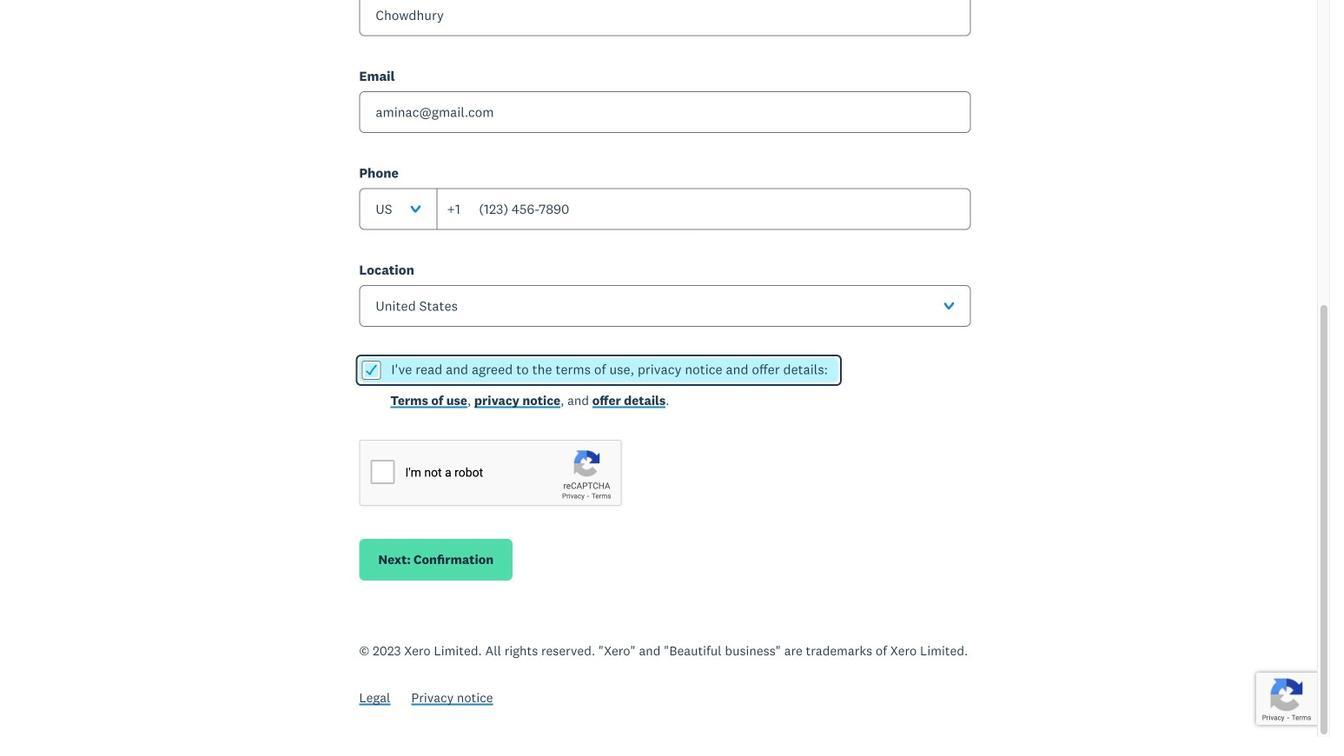 Task type: locate. For each thing, give the bounding box(es) containing it.
Last name text field
[[359, 0, 971, 36]]

Email email field
[[359, 91, 971, 133]]



Task type: describe. For each thing, give the bounding box(es) containing it.
Phone text field
[[437, 188, 971, 230]]



Task type: vqa. For each thing, say whether or not it's contained in the screenshot.
Phone text field on the top of the page
yes



